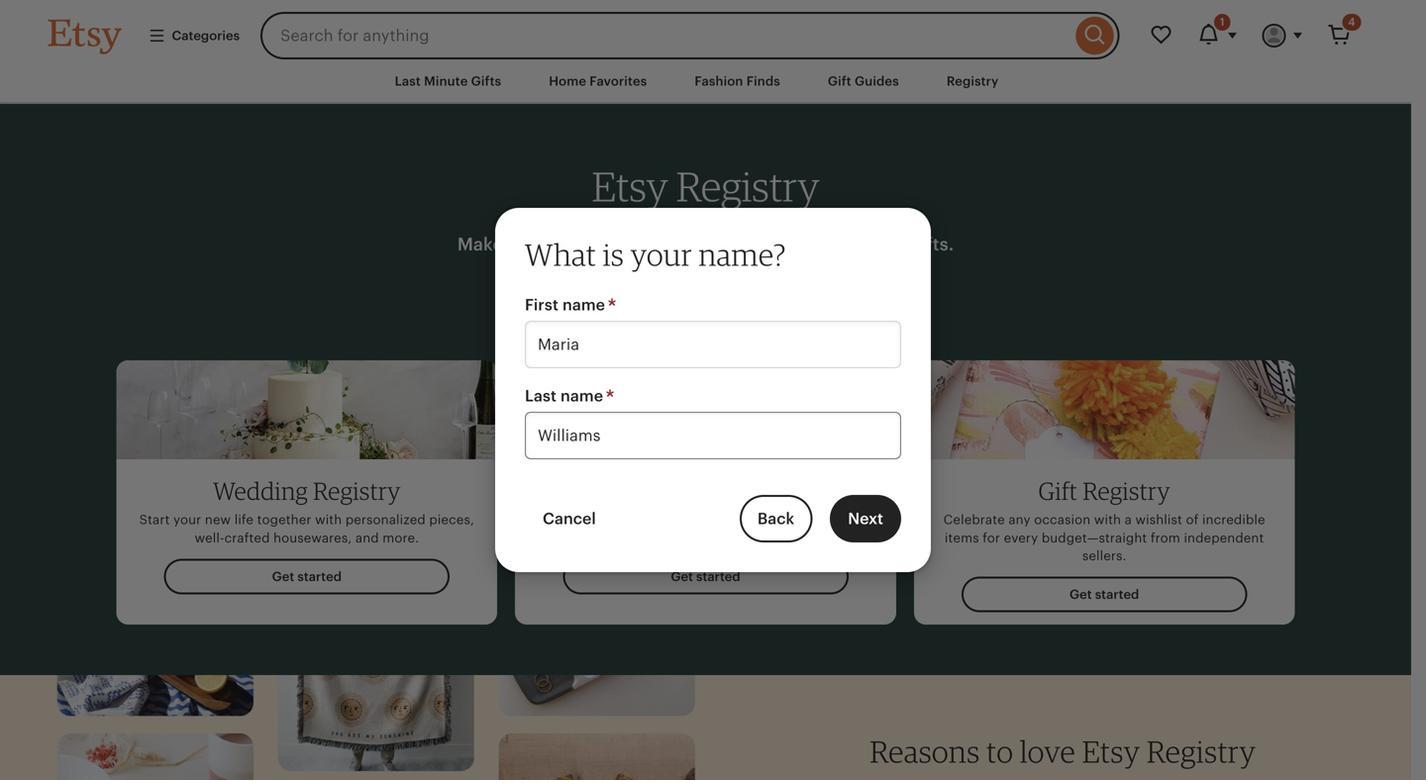 Task type: locate. For each thing, give the bounding box(es) containing it.
1 horizontal spatial and
[[595, 531, 618, 546]]

items right custom
[[844, 513, 879, 528]]

your right is
[[631, 236, 692, 273]]

banner
[[12, 0, 1399, 59]]

0 vertical spatial etsy
[[592, 162, 668, 211]]

registry inside wedding registry start your new life together with personalized pieces, well-crafted housewares, and more.
[[313, 477, 401, 506]]

your for wedding registry
[[173, 513, 201, 528]]

next button
[[830, 495, 901, 543]]

every
[[508, 234, 555, 254], [1004, 531, 1038, 546]]

None search field
[[261, 12, 1120, 59]]

what is your name?
[[525, 236, 786, 273]]

etsy right the love
[[1082, 733, 1140, 770]]

your up well-
[[173, 513, 201, 528]]

1 horizontal spatial etsy
[[1082, 733, 1140, 770]]

2 and from the left
[[595, 531, 618, 546]]

0 vertical spatial name
[[562, 296, 605, 314]]

first name
[[525, 296, 605, 314]]

what
[[525, 236, 596, 273]]

sellers.
[[1082, 549, 1126, 564]]

0 horizontal spatial and
[[355, 531, 379, 546]]

world
[[725, 513, 760, 528]]

life
[[234, 513, 254, 528]]

name for first name
[[562, 296, 605, 314]]

every right make
[[508, 234, 555, 254]]

0 horizontal spatial your
[[173, 513, 201, 528]]

name right first at the left top of the page
[[562, 296, 605, 314]]

the
[[701, 513, 721, 528], [622, 531, 642, 546]]

gift
[[1038, 477, 1078, 506]]

etsy up milestone
[[592, 162, 668, 211]]

1 vertical spatial items
[[945, 531, 979, 546]]

a
[[1125, 513, 1132, 528]]

every down any
[[1004, 531, 1038, 546]]

etsy registry
[[592, 162, 819, 211]]

items down 'celebrate'
[[945, 531, 979, 546]]

celebrate
[[943, 513, 1005, 528]]

to
[[684, 513, 697, 528], [986, 733, 1013, 770]]

cuddliest
[[692, 531, 751, 546]]

your
[[631, 236, 692, 273], [173, 513, 201, 528], [594, 513, 622, 528]]

registry for wedding
[[313, 477, 401, 506]]

your left little
[[594, 513, 622, 528]]

1 vertical spatial every
[[1004, 531, 1038, 546]]

registry inside the gift registry celebrate any occasion with a wishlist of incredible items for every budget—straight from independent sellers.
[[1083, 477, 1170, 506]]

crafted
[[224, 531, 270, 546]]

registry
[[676, 162, 819, 211], [313, 477, 401, 506], [691, 477, 779, 506], [1083, 477, 1170, 506], [1147, 733, 1256, 770]]

occasion
[[1034, 513, 1091, 528]]

make
[[457, 234, 503, 254]]

Last name text field
[[525, 412, 901, 460]]

the down little
[[622, 531, 642, 546]]

1 vertical spatial to
[[986, 733, 1013, 770]]

name right last
[[561, 387, 603, 405]]

is
[[603, 236, 624, 273]]

0 horizontal spatial the
[[622, 531, 642, 546]]

1 horizontal spatial your
[[594, 513, 622, 528]]

love
[[1020, 733, 1076, 770]]

0 horizontal spatial items
[[844, 513, 879, 528]]

last name
[[525, 387, 603, 405]]

first
[[525, 296, 559, 314]]

housewares,
[[273, 531, 352, 546]]

1 vertical spatial etsy
[[1082, 733, 1140, 770]]

any
[[1008, 513, 1031, 528]]

with up creations.
[[764, 513, 791, 528]]

name
[[562, 296, 605, 314], [561, 387, 603, 405]]

every inside the gift registry celebrate any occasion with a wishlist of incredible items for every budget—straight from independent sellers.
[[1004, 531, 1038, 546]]

with up housewares,
[[315, 513, 342, 528]]

with left a
[[1094, 513, 1121, 528]]

your inside "baby registry welcome your little one to the world with custom items and the cutest, cuddliest creations."
[[594, 513, 622, 528]]

back button
[[740, 495, 812, 543]]

1 horizontal spatial items
[[945, 531, 979, 546]]

1 and from the left
[[355, 531, 379, 546]]

and down cancel
[[595, 531, 618, 546]]

registry for etsy
[[676, 162, 819, 211]]

etsy
[[592, 162, 668, 211], [1082, 733, 1140, 770]]

1 horizontal spatial the
[[701, 513, 721, 528]]

wedding registry start your new life together with personalized pieces, well-crafted housewares, and more.
[[139, 477, 474, 546]]

with inside the gift registry celebrate any occasion with a wishlist of incredible items for every budget—straight from independent sellers.
[[1094, 513, 1121, 528]]

0 vertical spatial items
[[844, 513, 879, 528]]

to right one
[[684, 513, 697, 528]]

menu bar
[[12, 59, 1399, 104]]

with
[[752, 234, 789, 254], [315, 513, 342, 528], [764, 513, 791, 528], [1094, 513, 1121, 528]]

0 vertical spatial every
[[508, 234, 555, 254]]

and down personalized
[[355, 531, 379, 546]]

2 horizontal spatial your
[[631, 236, 692, 273]]

well-
[[195, 531, 224, 546]]

to inside "baby registry welcome your little one to the world with custom items and the cutest, cuddliest creations."
[[684, 513, 697, 528]]

0 vertical spatial to
[[684, 513, 697, 528]]

from
[[1151, 531, 1180, 546]]

incredible
[[1202, 513, 1265, 528]]

1 horizontal spatial every
[[1004, 531, 1038, 546]]

to left the love
[[986, 733, 1013, 770]]

registry for baby
[[691, 477, 779, 506]]

last
[[525, 387, 557, 405]]

your inside wedding registry start your new life together with personalized pieces, well-crafted housewares, and more.
[[173, 513, 201, 528]]

wishlist
[[1135, 513, 1182, 528]]

custom
[[794, 513, 841, 528]]

items
[[844, 513, 879, 528], [945, 531, 979, 546]]

1 vertical spatial name
[[561, 387, 603, 405]]

the up cuddliest
[[701, 513, 721, 528]]

items inside "baby registry welcome your little one to the world with custom items and the cutest, cuddliest creations."
[[844, 513, 879, 528]]

gifts.
[[910, 234, 954, 254]]

and
[[355, 531, 379, 546], [595, 531, 618, 546]]

next
[[848, 510, 883, 528]]

registry inside "baby registry welcome your little one to the world with custom items and the cutest, cuddliest creations."
[[691, 477, 779, 506]]

0 horizontal spatial to
[[684, 513, 697, 528]]



Task type: vqa. For each thing, say whether or not it's contained in the screenshot.
the bottom to
yes



Task type: describe. For each thing, give the bounding box(es) containing it.
back
[[758, 510, 794, 528]]

cancel
[[543, 510, 596, 528]]

name for last name
[[561, 387, 603, 405]]

your for baby registry
[[594, 513, 622, 528]]

your inside "dialog"
[[631, 236, 692, 273]]

First name text field
[[525, 321, 901, 368]]

what is your name? dialog
[[0, 0, 1426, 780]]

1 vertical spatial the
[[622, 531, 642, 546]]

and inside "baby registry welcome your little one to the world with custom items and the cutest, cuddliest creations."
[[595, 531, 618, 546]]

milestone
[[560, 234, 645, 254]]

little
[[626, 513, 654, 528]]

special
[[844, 234, 905, 254]]

name?
[[699, 236, 786, 273]]

extra-
[[794, 234, 844, 254]]

new
[[205, 513, 231, 528]]

items inside the gift registry celebrate any occasion with a wishlist of incredible items for every budget—straight from independent sellers.
[[945, 531, 979, 546]]

cutest,
[[646, 531, 689, 546]]

of
[[1186, 513, 1199, 528]]

registry for gift
[[1083, 477, 1170, 506]]

baby
[[632, 477, 686, 506]]

0 horizontal spatial etsy
[[592, 162, 668, 211]]

together
[[257, 513, 312, 528]]

meaningful
[[649, 234, 747, 254]]

with inside wedding registry start your new life together with personalized pieces, well-crafted housewares, and more.
[[315, 513, 342, 528]]

creations.
[[754, 531, 817, 546]]

with inside "baby registry welcome your little one to the world with custom items and the cutest, cuddliest creations."
[[764, 513, 791, 528]]

reasons to love etsy registry
[[870, 733, 1256, 770]]

independent
[[1184, 531, 1264, 546]]

one
[[657, 513, 681, 528]]

more.
[[383, 531, 419, 546]]

gift registry celebrate any occasion with a wishlist of incredible items for every budget—straight from independent sellers.
[[943, 477, 1265, 564]]

start
[[139, 513, 170, 528]]

cancel button
[[525, 495, 614, 543]]

budget—straight
[[1042, 531, 1147, 546]]

for
[[983, 531, 1000, 546]]

1 horizontal spatial to
[[986, 733, 1013, 770]]

make every milestone meaningful with extra-special gifts.
[[457, 234, 954, 254]]

with left extra-
[[752, 234, 789, 254]]

personalized
[[345, 513, 426, 528]]

baby registry welcome your little one to the world with custom items and the cutest, cuddliest creations.
[[532, 477, 879, 546]]

0 vertical spatial the
[[701, 513, 721, 528]]

pieces,
[[429, 513, 474, 528]]

wedding
[[213, 477, 308, 506]]

welcome
[[532, 513, 590, 528]]

reasons
[[870, 733, 980, 770]]

0 horizontal spatial every
[[508, 234, 555, 254]]

and inside wedding registry start your new life together with personalized pieces, well-crafted housewares, and more.
[[355, 531, 379, 546]]



